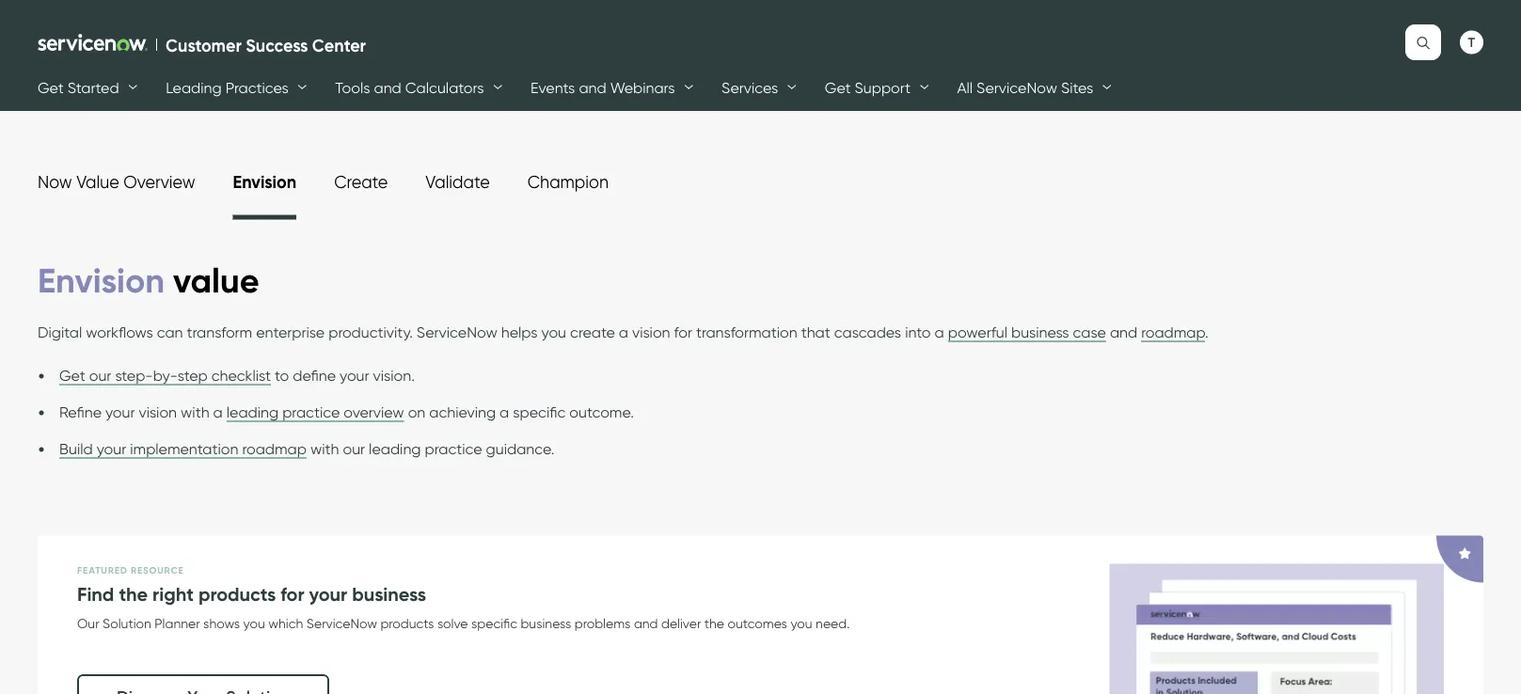 Task type: vqa. For each thing, say whether or not it's contained in the screenshot.
left our
yes



Task type: locate. For each thing, give the bounding box(es) containing it.
0 vertical spatial with
[[181, 403, 209, 421]]

2 horizontal spatial servicenow
[[977, 78, 1057, 96]]

helps
[[501, 323, 538, 341]]

vision right create
[[632, 323, 670, 341]]

outcome.
[[569, 403, 634, 421]]

vision down the get our step-by-step checklist link
[[139, 403, 177, 421]]

1 vertical spatial roadmap
[[242, 440, 307, 458]]

leading down the overview
[[369, 440, 421, 458]]

products
[[198, 583, 276, 606], [380, 615, 434, 631]]

to
[[275, 366, 289, 385]]

need.
[[816, 615, 850, 631]]

roadmap right case
[[1141, 323, 1205, 341]]

get started
[[38, 78, 119, 96]]

practice down define
[[282, 403, 340, 421]]

sites
[[1061, 78, 1093, 96]]

you left "which"
[[243, 615, 265, 631]]

overview
[[123, 171, 195, 192]]

center
[[312, 35, 366, 56]]

now value overview
[[38, 171, 195, 192]]

for left transformation on the top
[[674, 323, 692, 341]]

0 horizontal spatial products
[[198, 583, 276, 606]]

get left "started"
[[38, 78, 64, 96]]

servicenow right "which"
[[306, 615, 377, 631]]

specific
[[513, 403, 566, 421], [471, 615, 517, 631]]

1 horizontal spatial vision
[[632, 323, 670, 341]]

outcomes
[[728, 615, 787, 631]]

get our step-by-step checklist link
[[59, 366, 271, 386]]

create
[[570, 323, 615, 341]]

0 horizontal spatial vision
[[139, 403, 177, 421]]

0 vertical spatial business
[[1011, 323, 1069, 341]]

2 horizontal spatial business
[[1011, 323, 1069, 341]]

get support link
[[825, 69, 911, 106]]

1 horizontal spatial you
[[541, 323, 566, 341]]

productivity.
[[328, 323, 413, 341]]

0 vertical spatial our
[[89, 366, 111, 385]]

.
[[1205, 323, 1209, 341]]

1 vertical spatial leading
[[369, 440, 421, 458]]

create link
[[334, 171, 388, 192]]

0 vertical spatial the
[[119, 583, 148, 606]]

1 vertical spatial envision
[[38, 259, 165, 301]]

a down get our step-by-step checklist to define your vision.
[[213, 403, 223, 421]]

get for get started
[[38, 78, 64, 96]]

envision
[[233, 171, 296, 192], [38, 259, 165, 301]]

our down refine your vision with a leading practice overview on achieving a specific outcome.
[[343, 440, 365, 458]]

1 horizontal spatial for
[[674, 323, 692, 341]]

1 vertical spatial with
[[310, 440, 339, 458]]

get for get support
[[825, 78, 851, 96]]

0 vertical spatial products
[[198, 583, 276, 606]]

1 vertical spatial our
[[343, 440, 365, 458]]

leading down the checklist
[[226, 403, 279, 421]]

the up solution
[[119, 583, 148, 606]]

for
[[674, 323, 692, 341], [281, 583, 304, 606]]

services link
[[722, 69, 778, 106]]

0 vertical spatial specific
[[513, 403, 566, 421]]

0 horizontal spatial envision
[[38, 259, 165, 301]]

roadmap down leading practice overview link
[[242, 440, 307, 458]]

1 horizontal spatial business
[[521, 615, 571, 631]]

and left deliver
[[634, 615, 658, 631]]

servicenow right the all
[[977, 78, 1057, 96]]

1 vertical spatial vision
[[139, 403, 177, 421]]

events and webinars link
[[531, 69, 675, 106]]

0 horizontal spatial roadmap
[[242, 440, 307, 458]]

right
[[152, 583, 194, 606]]

you left need.
[[791, 615, 812, 631]]

get up refine
[[59, 366, 85, 385]]

our left step-
[[89, 366, 111, 385]]

0 vertical spatial envision
[[233, 171, 296, 192]]

build
[[59, 440, 93, 458]]

get started link
[[38, 69, 119, 106]]

1 vertical spatial products
[[380, 615, 434, 631]]

get left support
[[825, 78, 851, 96]]

get
[[38, 78, 64, 96], [825, 78, 851, 96], [59, 366, 85, 385]]

0 vertical spatial for
[[674, 323, 692, 341]]

our
[[89, 366, 111, 385], [343, 440, 365, 458]]

customer success center link
[[38, 34, 372, 56]]

you right helps
[[541, 323, 566, 341]]

practice
[[282, 403, 340, 421], [425, 440, 482, 458]]

services
[[722, 78, 778, 96]]

0 horizontal spatial business
[[352, 583, 426, 606]]

2 vertical spatial business
[[521, 615, 571, 631]]

value
[[173, 259, 259, 301]]

leading practices
[[166, 78, 289, 96]]

envision value
[[38, 259, 259, 301]]

0 vertical spatial leading
[[226, 403, 279, 421]]

specific up guidance.
[[513, 403, 566, 421]]

envision link
[[233, 171, 296, 192]]

business for you
[[1011, 323, 1069, 341]]

1 vertical spatial practice
[[425, 440, 482, 458]]

deliver
[[661, 615, 701, 631]]

resource
[[131, 564, 184, 576]]

business for business
[[521, 615, 571, 631]]

the right deliver
[[704, 615, 724, 631]]

for up "which"
[[281, 583, 304, 606]]

and
[[374, 78, 401, 96], [579, 78, 606, 96], [1110, 323, 1138, 341], [634, 615, 658, 631]]

0 horizontal spatial with
[[181, 403, 209, 421]]

1 horizontal spatial roadmap
[[1141, 323, 1205, 341]]

guidance.
[[486, 440, 555, 458]]

servicenow
[[977, 78, 1057, 96], [417, 323, 497, 341], [306, 615, 377, 631]]

roadmap
[[1141, 323, 1205, 341], [242, 440, 307, 458]]

servicenow left helps
[[417, 323, 497, 341]]

0 horizontal spatial you
[[243, 615, 265, 631]]

the
[[119, 583, 148, 606], [704, 615, 724, 631]]

practice down achieving
[[425, 440, 482, 458]]

specific inside the featured resource find the right products for your business our solution planner shows you which servicenow products solve specific business problems and deliver the outcomes you need.
[[471, 615, 517, 631]]

1 vertical spatial specific
[[471, 615, 517, 631]]

specific right "solve"
[[471, 615, 517, 631]]

validate link
[[426, 171, 490, 192]]

1 vertical spatial for
[[281, 583, 304, 606]]

define
[[293, 366, 336, 385]]

0 horizontal spatial leading
[[226, 403, 279, 421]]

1 horizontal spatial envision
[[233, 171, 296, 192]]

by-
[[153, 366, 178, 385]]

can
[[157, 323, 183, 341]]

tools
[[335, 78, 370, 96]]

shows
[[203, 615, 240, 631]]

1 horizontal spatial practice
[[425, 440, 482, 458]]

leading practices link
[[166, 69, 289, 106]]

with
[[181, 403, 209, 421], [310, 440, 339, 458]]

with down leading practice overview link
[[310, 440, 339, 458]]

1 vertical spatial the
[[704, 615, 724, 631]]

2 vertical spatial servicenow
[[306, 615, 377, 631]]

1 vertical spatial servicenow
[[417, 323, 497, 341]]

1 horizontal spatial servicenow
[[417, 323, 497, 341]]

leading
[[226, 403, 279, 421], [369, 440, 421, 458]]

products left "solve"
[[380, 615, 434, 631]]

star image
[[1459, 548, 1471, 559]]

1 horizontal spatial the
[[704, 615, 724, 631]]

featured resource find the right products for your business our solution planner shows you which servicenow products solve specific business problems and deliver the outcomes you need.
[[77, 564, 850, 631]]

your
[[340, 366, 369, 385], [105, 403, 135, 421], [97, 440, 126, 458], [309, 583, 347, 606]]

1 horizontal spatial with
[[310, 440, 339, 458]]

0 horizontal spatial practice
[[282, 403, 340, 421]]

champion link
[[527, 171, 609, 192]]

powerful
[[948, 323, 1008, 341]]

solve
[[437, 615, 468, 631]]

1 horizontal spatial leading
[[369, 440, 421, 458]]

products up shows
[[198, 583, 276, 606]]

customer success center
[[166, 35, 366, 56]]

with down step
[[181, 403, 209, 421]]

0 horizontal spatial servicenow
[[306, 615, 377, 631]]

0 horizontal spatial for
[[281, 583, 304, 606]]

vision
[[632, 323, 670, 341], [139, 403, 177, 421]]



Task type: describe. For each thing, give the bounding box(es) containing it.
a right create
[[619, 323, 628, 341]]

support
[[855, 78, 911, 96]]

digital workflows can transform enterprise productivity. servicenow helps you create a vision for transformation that cascades into a powerful business case and roadmap .
[[38, 323, 1209, 341]]

build your implementation roadmap with our leading practice guidance.
[[59, 440, 555, 458]]

get support
[[825, 78, 911, 96]]

validate
[[426, 171, 490, 192]]

cascades
[[834, 323, 901, 341]]

and right case
[[1110, 323, 1138, 341]]

vision.
[[373, 366, 415, 385]]

for inside the featured resource find the right products for your business our solution planner shows you which servicenow products solve specific business problems and deliver the outcomes you need.
[[281, 583, 304, 606]]

featured
[[77, 564, 128, 576]]

which
[[268, 615, 303, 631]]

webinars
[[610, 78, 675, 96]]

0 vertical spatial roadmap
[[1141, 323, 1205, 341]]

create
[[334, 171, 388, 192]]

checklist
[[211, 366, 271, 385]]

planner
[[155, 615, 200, 631]]

0 vertical spatial servicenow
[[977, 78, 1057, 96]]

find
[[77, 583, 114, 606]]

transformation
[[696, 323, 797, 341]]

envision for envision
[[233, 171, 296, 192]]

leading practice overview link
[[226, 403, 404, 422]]

get our step-by-step checklist to define your vision.
[[59, 366, 415, 385]]

build your implementation roadmap link
[[59, 440, 307, 459]]

case
[[1073, 323, 1106, 341]]

all servicenow sites link
[[957, 69, 1093, 106]]

2 horizontal spatial you
[[791, 615, 812, 631]]

1 horizontal spatial our
[[343, 440, 365, 458]]

all servicenow sites
[[957, 78, 1093, 96]]

started
[[67, 78, 119, 96]]

refine
[[59, 403, 102, 421]]

transform
[[187, 323, 252, 341]]

a right into in the top right of the page
[[935, 323, 944, 341]]

0 vertical spatial vision
[[632, 323, 670, 341]]

implementation
[[130, 440, 238, 458]]

refine your vision with a leading practice overview on achieving a specific outcome.
[[59, 403, 634, 421]]

0 horizontal spatial the
[[119, 583, 148, 606]]

tools and calculators link
[[335, 69, 484, 106]]

enterprise
[[256, 323, 325, 341]]

servicenow inside the featured resource find the right products for your business our solution planner shows you which servicenow products solve specific business problems and deliver the outcomes you need.
[[306, 615, 377, 631]]

now
[[38, 171, 72, 192]]

practices
[[225, 78, 289, 96]]

overview
[[344, 403, 404, 421]]

and right events
[[579, 78, 606, 96]]

into
[[905, 323, 931, 341]]

your inside the featured resource find the right products for your business our solution planner shows you which servicenow products solve specific business problems and deliver the outcomes you need.
[[309, 583, 347, 606]]

customer
[[166, 35, 242, 56]]

that
[[801, 323, 830, 341]]

value
[[76, 171, 119, 192]]

digital
[[38, 323, 82, 341]]

and inside the featured resource find the right products for your business our solution planner shows you which servicenow products solve specific business problems and deliver the outcomes you need.
[[634, 615, 658, 631]]

events and webinars
[[531, 78, 675, 96]]

our
[[77, 615, 99, 631]]

envision for envision value
[[38, 259, 165, 301]]

powerful business case link
[[948, 323, 1106, 342]]

and right the tools
[[374, 78, 401, 96]]

champion
[[527, 171, 609, 192]]

events
[[531, 78, 575, 96]]

leading
[[166, 78, 222, 96]]

problems
[[575, 615, 631, 631]]

solution
[[103, 615, 151, 631]]

1 horizontal spatial products
[[380, 615, 434, 631]]

0 vertical spatial practice
[[282, 403, 340, 421]]

step-
[[115, 366, 153, 385]]

roadmap link
[[1141, 323, 1205, 342]]

0 horizontal spatial our
[[89, 366, 111, 385]]

a up guidance.
[[500, 403, 509, 421]]

workflows
[[86, 323, 153, 341]]

all
[[957, 78, 973, 96]]

tools and calculators
[[335, 78, 484, 96]]

success
[[246, 35, 308, 56]]

step
[[178, 366, 208, 385]]

1 vertical spatial business
[[352, 583, 426, 606]]

calculators
[[405, 78, 484, 96]]

achieving
[[429, 403, 496, 421]]

now value overview link
[[38, 171, 195, 192]]

on
[[408, 403, 425, 421]]



